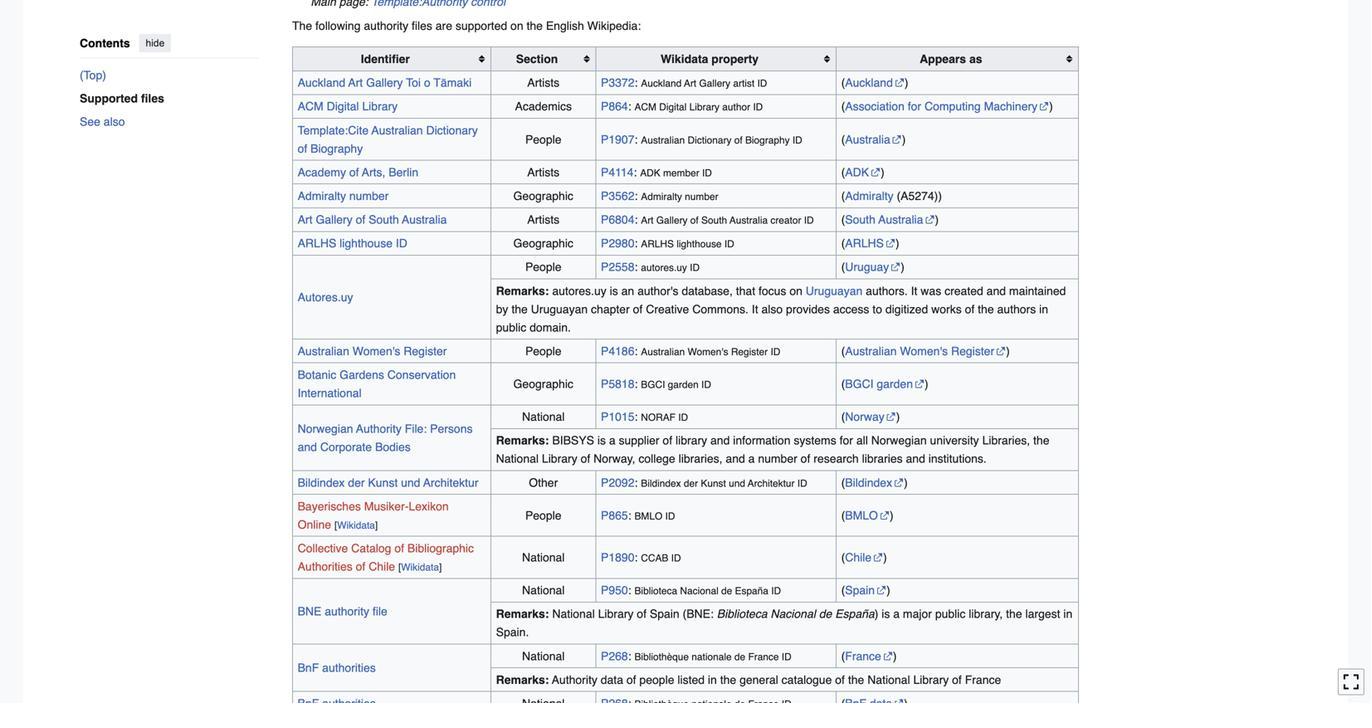 Task type: locate. For each thing, give the bounding box(es) containing it.
0 horizontal spatial nacional
[[680, 586, 719, 597]]

the right by
[[512, 303, 528, 316]]

authority
[[356, 422, 402, 435], [552, 673, 598, 687]]

españa up ) is a major public library, the largest in spain.
[[735, 586, 769, 597]]

bildindex down libraries
[[846, 476, 893, 489]]

systems
[[794, 434, 837, 447]]

art up p864 : acm digital library author id
[[684, 78, 697, 89]]

is inside ) is a major public library, the largest in spain.
[[882, 608, 891, 621]]

1 vertical spatial spain
[[650, 608, 680, 621]]

biography down author
[[746, 135, 790, 146]]

1 australian women's register link from the left
[[298, 345, 447, 358]]

0 horizontal spatial architektur
[[423, 476, 479, 489]]

autores.uy up chapter
[[553, 284, 607, 298]]

de inside 'p268 : bibliothèque nationale de france id'
[[735, 652, 746, 662]]

0 vertical spatial [
[[335, 520, 337, 531]]

australian up berlin
[[372, 124, 423, 137]]

0 horizontal spatial also
[[104, 115, 125, 128]]

australian up p4114 : adk member id
[[641, 135, 685, 146]]

de inside p950 : biblioteca nacional de españa id
[[722, 586, 733, 597]]

in inside authors. it was created and maintained by the uruguayan chapter of creative commons. it also provides access to digitized works of the authors in public domain.
[[1040, 303, 1049, 316]]

0 vertical spatial wikidata link
[[337, 520, 375, 531]]

0 horizontal spatial garden
[[668, 380, 699, 390]]

2 horizontal spatial auckland
[[846, 76, 893, 89]]

chile
[[846, 551, 872, 564], [369, 560, 395, 573]]

information
[[733, 434, 791, 447]]

id inside "p4186 : australian women's register id"
[[771, 347, 781, 357]]

people up domain. on the left of page
[[526, 261, 562, 274]]

1 geographic from the top
[[514, 189, 574, 203]]

autores.uy
[[641, 263, 687, 273], [553, 284, 607, 298]]

1 vertical spatial authority
[[552, 673, 598, 687]]

0 vertical spatial is
[[610, 284, 618, 298]]

uruguayan inside authors. it was created and maintained by the uruguayan chapter of creative commons. it also provides access to digitized works of the authors in public domain.
[[531, 303, 588, 316]]

it left was
[[911, 284, 918, 298]]

artists up academics
[[528, 76, 560, 89]]

authors. it was created and maintained by the uruguayan chapter of creative commons. it also provides access to digitized works of the authors in public domain.
[[496, 284, 1067, 334]]

0 vertical spatial nacional
[[680, 586, 719, 597]]

hide button
[[139, 34, 171, 52]]

arlhs up uruguay
[[846, 237, 884, 250]]

academy of arts, berlin link
[[298, 166, 419, 179]]

also down "focus"
[[762, 303, 783, 316]]

the right libraries,
[[1034, 434, 1050, 447]]

art down admiralty number
[[298, 213, 313, 226]]

and
[[987, 284, 1006, 298], [711, 434, 730, 447], [298, 440, 317, 454], [726, 452, 746, 466], [906, 452, 926, 466]]

bayerisches musiker-lexikon online
[[298, 500, 449, 531]]

also
[[104, 115, 125, 128], [762, 303, 783, 316]]

creative
[[646, 303, 690, 316]]

: for p3562
[[635, 189, 638, 203]]

authority up identifier
[[364, 19, 409, 33]]

remarks: down 'spain.'
[[496, 673, 549, 687]]

bmlo right p865 link
[[635, 511, 663, 522]]

wikidata link for bibliographic
[[401, 562, 439, 573]]

p3372
[[601, 76, 635, 89]]

fullscreen image
[[1344, 674, 1360, 690]]

1 horizontal spatial chile
[[846, 551, 872, 564]]

authority
[[364, 19, 409, 33], [325, 605, 370, 618]]

id up ) is a major public library, the largest in spain.
[[772, 586, 782, 597]]

0 horizontal spatial register
[[404, 345, 447, 358]]

2 geographic from the top
[[514, 237, 574, 250]]

1 vertical spatial [ wikidata ]
[[399, 562, 442, 573]]

biblioteca right (bne:
[[717, 608, 768, 621]]

autores.uy inside p2558 : autores.uy id
[[641, 263, 687, 273]]

authority inside norwegian authority file: persons and corporate bodies
[[356, 422, 402, 435]]

library
[[676, 434, 708, 447]]

1 horizontal spatial wikidata link
[[401, 562, 439, 573]]

2 horizontal spatial in
[[1064, 608, 1073, 621]]

bgci garden
[[846, 377, 913, 391]]

0 horizontal spatial adk
[[640, 168, 661, 178]]

nacional up (bne:
[[680, 586, 719, 597]]

gallery down the wikidata property
[[700, 78, 731, 89]]

1 horizontal spatial for
[[908, 100, 922, 113]]

1 horizontal spatial wikidata
[[401, 562, 439, 573]]

0 horizontal spatial a
[[609, 434, 616, 447]]

for inside bibsys is a supplier of library and information systems for all norwegian university libraries, the national library of norway, college libraries, and a number of research libraries and institutions.
[[840, 434, 854, 447]]

0 horizontal spatial acm
[[298, 100, 324, 113]]

2 horizontal spatial a
[[894, 608, 900, 621]]

is
[[610, 284, 618, 298], [598, 434, 606, 447], [882, 608, 891, 621]]

australian women's register for 2nd australian women's register "link" from the left
[[846, 345, 995, 358]]

3 geographic from the top
[[514, 377, 574, 391]]

the inside bibsys is a supplier of library and information systems for all norwegian university libraries, the national library of norway, college libraries, and a number of research libraries and institutions.
[[1034, 434, 1050, 447]]

0 horizontal spatial españa
[[735, 586, 769, 597]]

computing
[[925, 100, 981, 113]]

remarks: autores.uy is an author's database, that focus on uruguayan
[[496, 284, 863, 298]]

remarks: up other at the bottom left of the page
[[496, 434, 549, 447]]

[ wikidata ] for online
[[335, 520, 378, 531]]

the inside ) is a major public library, the largest in spain.
[[1007, 608, 1023, 621]]

1 horizontal spatial bildindex
[[641, 478, 681, 489]]

: for p864
[[628, 100, 632, 113]]

1 horizontal spatial women's
[[688, 347, 729, 357]]

0 horizontal spatial files
[[141, 92, 164, 105]]

supported
[[80, 92, 138, 105]]

lighthouse inside p2980 : arlhs lighthouse id
[[677, 239, 722, 250]]

0 vertical spatial authority
[[356, 422, 402, 435]]

0 horizontal spatial bildindex
[[298, 476, 345, 489]]

p1015
[[601, 410, 635, 424]]

2 horizontal spatial register
[[952, 345, 995, 358]]

1 vertical spatial artists
[[528, 166, 560, 179]]

australian inside p1907 : australian dictionary of biography id
[[641, 135, 685, 146]]

digital down p3372 : auckland art gallery artist id
[[660, 102, 687, 113]]

note
[[292, 0, 1080, 11]]

1 horizontal spatial number
[[685, 191, 719, 202]]

a for )
[[894, 608, 900, 621]]

people for p865
[[526, 509, 562, 522]]

for left computing
[[908, 100, 922, 113]]

musiker-
[[364, 500, 409, 513]]

:
[[635, 76, 638, 89], [628, 100, 632, 113], [635, 133, 638, 146], [634, 166, 637, 179], [635, 189, 638, 203], [635, 213, 638, 226], [635, 237, 638, 250], [635, 261, 638, 274], [635, 345, 638, 358], [635, 377, 638, 391], [635, 410, 638, 424], [635, 476, 638, 489], [628, 509, 632, 522], [635, 551, 638, 564], [628, 584, 632, 597], [628, 650, 632, 663]]

1 vertical spatial in
[[1064, 608, 1073, 621]]

p268 : bibliothèque nationale de france id
[[601, 650, 792, 663]]

public down by
[[496, 321, 527, 334]]

0 vertical spatial de
[[722, 586, 733, 597]]

1 vertical spatial for
[[840, 434, 854, 447]]

id up library
[[679, 412, 689, 423]]

2 artists from the top
[[528, 166, 560, 179]]

1 horizontal spatial a
[[749, 452, 755, 466]]

0 horizontal spatial ]
[[375, 520, 378, 531]]

south australia link
[[846, 213, 935, 226]]

a inside ) is a major public library, the largest in spain.
[[894, 608, 900, 621]]

national
[[522, 410, 565, 424], [496, 452, 539, 466], [522, 551, 565, 564], [522, 584, 565, 597], [553, 608, 595, 621], [522, 650, 565, 663], [868, 673, 911, 687]]

1 horizontal spatial australian women's register
[[846, 345, 995, 358]]

on up provides
[[790, 284, 803, 298]]

: for p2092
[[635, 476, 638, 489]]

chapter
[[591, 303, 630, 316]]

gallery up p2980 : arlhs lighthouse id
[[657, 215, 688, 226]]

1 horizontal spatial biblioteca
[[717, 608, 768, 621]]

0 horizontal spatial wikidata link
[[337, 520, 375, 531]]

p2558 : autores.uy id
[[601, 261, 700, 274]]

of
[[735, 135, 743, 146], [298, 142, 307, 155], [349, 166, 359, 179], [356, 213, 366, 226], [691, 215, 699, 226], [633, 303, 643, 316], [965, 303, 975, 316], [663, 434, 673, 447], [581, 452, 591, 466], [801, 452, 811, 466], [395, 542, 404, 555], [356, 560, 366, 573], [637, 608, 647, 621], [627, 673, 637, 687], [836, 673, 845, 687], [953, 673, 962, 687]]

auckland
[[298, 76, 346, 89], [846, 76, 893, 89], [641, 78, 682, 89]]

australia left creator
[[730, 215, 768, 226]]

library down bibsys
[[542, 452, 578, 466]]

academy
[[298, 166, 346, 179]]

public inside ) is a major public library, the largest in spain.
[[936, 608, 966, 621]]

der inside p2092 : bildindex der kunst und architektur id
[[684, 478, 698, 489]]

und inside p2092 : bildindex der kunst und architektur id
[[729, 478, 746, 489]]

de for spain
[[722, 586, 733, 597]]

: for p2558
[[635, 261, 638, 274]]

bne authority file
[[298, 605, 388, 618]]

adk inside p4114 : adk member id
[[640, 168, 661, 178]]

0 vertical spatial in
[[1040, 303, 1049, 316]]

3 artists from the top
[[528, 213, 560, 226]]

0 vertical spatial on
[[511, 19, 524, 33]]

admiralty inside p3562 : admiralty number
[[641, 191, 682, 202]]

wikidata
[[661, 52, 709, 66], [337, 520, 375, 531], [401, 562, 439, 573]]

the left english
[[527, 19, 543, 33]]

1 horizontal spatial files
[[412, 19, 433, 33]]

library left author
[[690, 102, 720, 113]]

] down musiker- at the bottom left of page
[[375, 520, 378, 531]]

it
[[911, 284, 918, 298], [752, 303, 759, 316]]

1 horizontal spatial on
[[790, 284, 803, 298]]

register inside "p4186 : australian women's register id"
[[731, 347, 768, 357]]

france
[[846, 650, 882, 663], [749, 652, 779, 662], [966, 673, 1002, 687]]

bildindex for bildindex link
[[846, 476, 893, 489]]

: for p950
[[628, 584, 632, 597]]

1 remarks: from the top
[[496, 284, 549, 298]]

digital inside p864 : acm digital library author id
[[660, 102, 687, 113]]

library inside bibsys is a supplier of library and information systems for all norwegian university libraries, the national library of norway, college libraries, and a number of research libraries and institutions.
[[542, 452, 578, 466]]

1 horizontal spatial [
[[399, 562, 401, 573]]

provides
[[786, 303, 830, 316]]

australian women's register up gardens
[[298, 345, 447, 358]]

1 horizontal spatial [ wikidata ]
[[399, 562, 442, 573]]

library
[[362, 100, 398, 113], [690, 102, 720, 113], [542, 452, 578, 466], [598, 608, 634, 621], [914, 673, 949, 687]]

identifier
[[361, 52, 410, 66]]

id down "p4186 : australian women's register id"
[[702, 380, 712, 390]]

3 people from the top
[[526, 345, 562, 358]]

0 vertical spatial spain
[[846, 584, 875, 597]]

kunst inside p2092 : bildindex der kunst und architektur id
[[701, 478, 726, 489]]

: for p6804
[[635, 213, 638, 226]]

0 vertical spatial artists
[[528, 76, 560, 89]]

a up norway, on the left bottom
[[609, 434, 616, 447]]

acm
[[298, 100, 324, 113], [635, 102, 657, 113]]

0 vertical spatial also
[[104, 115, 125, 128]]

[ for online
[[335, 520, 337, 531]]

the
[[292, 19, 312, 33]]

id up database, on the top of page
[[690, 263, 700, 273]]

0 horizontal spatial wikidata
[[337, 520, 375, 531]]

id inside p1890 : ccab id
[[672, 553, 681, 564]]

1 australian women's register from the left
[[298, 345, 447, 358]]

wikidata for national
[[401, 562, 439, 573]]

arlhs inside p2980 : arlhs lighthouse id
[[641, 239, 674, 250]]

auckland up association
[[846, 76, 893, 89]]

id right "member"
[[703, 168, 712, 178]]

1 people from the top
[[526, 133, 562, 146]]

lighthouse
[[340, 237, 393, 250], [677, 239, 722, 250]]

biblioteca
[[635, 586, 678, 597], [717, 608, 768, 621]]

p1907
[[601, 133, 635, 146]]

2 vertical spatial is
[[882, 608, 891, 621]]

] down bibliographic
[[439, 562, 442, 573]]

public right major
[[936, 608, 966, 621]]

und
[[401, 476, 421, 489], [729, 478, 746, 489]]

a5274
[[901, 189, 935, 203]]

bgci up norway
[[846, 377, 874, 391]]

gallery
[[366, 76, 403, 89], [700, 78, 731, 89], [316, 213, 353, 226], [657, 215, 688, 226]]

0 horizontal spatial is
[[598, 434, 606, 447]]

of inside p6804 : art gallery of south australia creator id
[[691, 215, 699, 226]]

1 artists from the top
[[528, 76, 560, 89]]

author's
[[638, 284, 679, 298]]

0 horizontal spatial biography
[[311, 142, 363, 155]]

2 horizontal spatial is
[[882, 608, 891, 621]]

kunst
[[368, 476, 398, 489], [701, 478, 726, 489]]

1 vertical spatial public
[[936, 608, 966, 621]]

p3562 link
[[601, 189, 635, 203]]

people down domain. on the left of page
[[526, 345, 562, 358]]

0 vertical spatial wikidata
[[661, 52, 709, 66]]

p6804
[[601, 213, 635, 226]]

toi
[[406, 76, 421, 89]]

0 horizontal spatial [
[[335, 520, 337, 531]]

2 vertical spatial wikidata
[[401, 562, 439, 573]]

id right creator
[[804, 215, 814, 226]]

geographic for p3562
[[514, 189, 574, 203]]

1 horizontal spatial also
[[762, 303, 783, 316]]

id inside p2980 : arlhs lighthouse id
[[725, 239, 735, 250]]

chile link
[[846, 551, 884, 564]]

bildindex up bayerisches
[[298, 476, 345, 489]]

wikidata link up "catalog"
[[337, 520, 375, 531]]

australian women's register down "digitized" on the top right of page
[[846, 345, 995, 358]]

geographic for p2980
[[514, 237, 574, 250]]

und up lexikon
[[401, 476, 421, 489]]

id down p6804 : art gallery of south australia creator id
[[725, 239, 735, 250]]

0 vertical spatial it
[[911, 284, 918, 298]]

0 vertical spatial biblioteca
[[635, 586, 678, 597]]

architektur up lexikon
[[423, 476, 479, 489]]

biblioteca inside p950 : biblioteca nacional de españa id
[[635, 586, 678, 597]]

number inside bibsys is a supplier of library and information systems for all norwegian university libraries, the national library of norway, college libraries, and a number of research libraries and institutions.
[[758, 452, 798, 466]]

is inside bibsys is a supplier of library and information systems for all norwegian university libraries, the national library of norway, college libraries, and a number of research libraries and institutions.
[[598, 434, 606, 447]]

admiralty for admiralty a5274
[[846, 189, 894, 203]]

p4114 link
[[601, 166, 634, 179]]

spain up )
[[846, 584, 875, 597]]

and up authors
[[987, 284, 1006, 298]]

all
[[857, 434, 868, 447]]

der up bayerisches
[[348, 476, 365, 489]]

: for p5818
[[635, 377, 638, 391]]

1 horizontal spatial ]
[[439, 562, 442, 573]]

0 horizontal spatial auckland
[[298, 76, 346, 89]]

international
[[298, 387, 362, 400]]

4 remarks: from the top
[[496, 673, 549, 687]]

section
[[516, 52, 558, 66]]

in down maintained
[[1040, 303, 1049, 316]]

1 horizontal spatial dictionary
[[688, 135, 732, 146]]

bgci garden link
[[846, 377, 925, 391]]

spain link
[[846, 584, 887, 597]]

artists for p3372
[[528, 76, 560, 89]]

auckland for the auckland link
[[846, 76, 893, 89]]

geographic left p3562
[[514, 189, 574, 203]]

art
[[349, 76, 363, 89], [684, 78, 697, 89], [298, 213, 313, 226], [641, 215, 654, 226]]

tāmaki
[[434, 76, 472, 89]]

1 vertical spatial ]
[[439, 562, 442, 573]]

de
[[722, 586, 733, 597], [819, 608, 832, 621], [735, 652, 746, 662]]

acm inside p864 : acm digital library author id
[[635, 102, 657, 113]]

university
[[931, 434, 980, 447]]

der down libraries,
[[684, 478, 698, 489]]

acm up template:cite
[[298, 100, 324, 113]]

see also link
[[80, 110, 259, 133]]

2 remarks: from the top
[[496, 434, 549, 447]]

und down bibsys is a supplier of library and information systems for all norwegian university libraries, the national library of norway, college libraries, and a number of research libraries and institutions. at the bottom
[[729, 478, 746, 489]]

bodies
[[375, 440, 411, 454]]

1 horizontal spatial south
[[702, 215, 728, 226]]

australian up p5818 : bgci garden id
[[641, 347, 685, 357]]

register up the conservation
[[404, 345, 447, 358]]

auckland up p864 : acm digital library author id
[[641, 78, 682, 89]]

0 horizontal spatial public
[[496, 321, 527, 334]]

australian inside template:cite australian dictionary of biography
[[372, 124, 423, 137]]

3 remarks: from the top
[[496, 608, 549, 621]]

2 australian women's register from the left
[[846, 345, 995, 358]]

4 people from the top
[[526, 509, 562, 522]]

uruguayan link
[[806, 284, 863, 298]]

art down p3562 : admiralty number
[[641, 215, 654, 226]]

register down commons.
[[731, 347, 768, 357]]

1 horizontal spatial public
[[936, 608, 966, 621]]

library down p950 link
[[598, 608, 634, 621]]

art inside p6804 : art gallery of south australia creator id
[[641, 215, 654, 226]]

women's for 2nd australian women's register "link" from the left
[[901, 345, 948, 358]]

dictionary down "tāmaki"
[[426, 124, 478, 137]]

artists left p6804
[[528, 213, 560, 226]]

register down 'works'
[[952, 345, 995, 358]]

authority for norwegian
[[356, 422, 402, 435]]

admiralty down academy
[[298, 189, 346, 203]]

south
[[369, 213, 399, 226], [846, 213, 876, 226], [702, 215, 728, 226]]

1 horizontal spatial kunst
[[701, 478, 726, 489]]

admiralty down the "adk" link
[[846, 189, 894, 203]]

[ for bibliographic
[[399, 562, 401, 573]]

is up norway, on the left bottom
[[598, 434, 606, 447]]

authority left data
[[552, 673, 598, 687]]

1 horizontal spatial de
[[735, 652, 746, 662]]

women's down "digitized" on the top right of page
[[901, 345, 948, 358]]

1 horizontal spatial australian women's register link
[[846, 345, 1007, 358]]

an
[[622, 284, 635, 298]]

authority for remarks:
[[552, 673, 598, 687]]

: for p2980
[[635, 237, 638, 250]]

spain.
[[496, 626, 529, 639]]

2 people from the top
[[526, 261, 562, 274]]

files left are
[[412, 19, 433, 33]]

south australia
[[846, 213, 924, 226]]

south inside p6804 : art gallery of south australia creator id
[[702, 215, 728, 226]]

geographic left the p2980 link
[[514, 237, 574, 250]]

south up arlhs lighthouse id
[[369, 213, 399, 226]]

norwegian up libraries
[[872, 434, 927, 447]]

acm digital library
[[298, 100, 398, 113]]

biography down template:cite
[[311, 142, 363, 155]]

0 horizontal spatial [ wikidata ]
[[335, 520, 378, 531]]

de up remarks: authority data of people listed in the general catalogue of the national library of france
[[735, 652, 746, 662]]

2 horizontal spatial women's
[[901, 345, 948, 358]]

1 horizontal spatial adk
[[846, 166, 869, 179]]

art gallery of south australia link
[[298, 213, 447, 226]]

for left the all
[[840, 434, 854, 447]]

biography
[[746, 135, 790, 146], [311, 142, 363, 155]]

1 horizontal spatial admiralty
[[641, 191, 682, 202]]

id right artist
[[758, 78, 768, 89]]

: for p1907
[[635, 133, 638, 146]]

0 vertical spatial public
[[496, 321, 527, 334]]

2 horizontal spatial bildindex
[[846, 476, 893, 489]]

libraries,
[[983, 434, 1031, 447]]

nacional inside p950 : biblioteca nacional de españa id
[[680, 586, 719, 597]]

digitized
[[886, 303, 929, 316]]

0 vertical spatial files
[[412, 19, 433, 33]]

is right )
[[882, 608, 891, 621]]

the down created
[[978, 303, 995, 316]]

chile down "catalog"
[[369, 560, 395, 573]]

id
[[758, 78, 768, 89], [753, 102, 763, 113], [793, 135, 803, 146], [703, 168, 712, 178], [804, 215, 814, 226], [396, 237, 408, 250], [725, 239, 735, 250], [690, 263, 700, 273], [771, 347, 781, 357], [702, 380, 712, 390], [679, 412, 689, 423], [798, 478, 808, 489], [666, 511, 675, 522], [672, 553, 681, 564], [772, 586, 782, 597], [782, 652, 792, 662]]

[ wikidata ] for bibliographic
[[399, 562, 442, 573]]

p865 : bmlo id
[[601, 509, 675, 522]]

gallery down identifier
[[366, 76, 403, 89]]

0 horizontal spatial france
[[749, 652, 779, 662]]

1 horizontal spatial uruguayan
[[806, 284, 863, 298]]

wikidata for people
[[337, 520, 375, 531]]

] for of
[[439, 562, 442, 573]]

people for p4186
[[526, 345, 562, 358]]

geographic down domain. on the left of page
[[514, 377, 574, 391]]

1 horizontal spatial in
[[1040, 303, 1049, 316]]

chile up spain link
[[846, 551, 872, 564]]

on right supported
[[511, 19, 524, 33]]

1 horizontal spatial authority
[[552, 673, 598, 687]]

auckland inside p3372 : auckland art gallery artist id
[[641, 78, 682, 89]]

1 horizontal spatial is
[[610, 284, 618, 298]]

0 horizontal spatial chile
[[369, 560, 395, 573]]

bne authority file link
[[298, 605, 388, 618]]

public
[[496, 321, 527, 334], [936, 608, 966, 621]]

berlin
[[389, 166, 419, 179]]

is left an
[[610, 284, 618, 298]]

and right libraries
[[906, 452, 926, 466]]

wikidata up "catalog"
[[337, 520, 375, 531]]

library,
[[969, 608, 1003, 621]]

bmlo inside p865 : bmlo id
[[635, 511, 663, 522]]

australian
[[372, 124, 423, 137], [641, 135, 685, 146], [298, 345, 349, 358], [846, 345, 897, 358], [641, 347, 685, 357]]

2 horizontal spatial number
[[758, 452, 798, 466]]

property
[[712, 52, 759, 66]]

p864 link
[[601, 100, 628, 113]]

bildindex down college
[[641, 478, 681, 489]]

: for p4114
[[634, 166, 637, 179]]

bnf authorities
[[298, 661, 376, 675]]

0 horizontal spatial dictionary
[[426, 124, 478, 137]]

p950 link
[[601, 584, 628, 597]]

women's up gardens
[[353, 345, 401, 358]]

remarks: for remarks: national library of spain (bne: biblioteca nacional de españa
[[496, 608, 549, 621]]

biography inside template:cite australian dictionary of biography
[[311, 142, 363, 155]]

1 horizontal spatial norwegian
[[872, 434, 927, 447]]

a
[[609, 434, 616, 447], [749, 452, 755, 466], [894, 608, 900, 621]]



Task type: vqa. For each thing, say whether or not it's contained in the screenshot.


Task type: describe. For each thing, give the bounding box(es) containing it.
arlhs lighthouse id
[[298, 237, 408, 250]]

national inside bibsys is a supplier of library and information systems for all norwegian university libraries, the national library of norway, college libraries, and a number of research libraries and institutions.
[[496, 452, 539, 466]]

artists for p4114
[[528, 166, 560, 179]]

australian up botanic
[[298, 345, 349, 358]]

p2980 link
[[601, 237, 635, 250]]

p1907 link
[[601, 133, 635, 146]]

norwegian inside bibsys is a supplier of library and information systems for all norwegian university libraries, the national library of norway, college libraries, and a number of research libraries and institutions.
[[872, 434, 927, 447]]

1 horizontal spatial bmlo
[[846, 509, 879, 522]]

0 vertical spatial for
[[908, 100, 922, 113]]

0 horizontal spatial spain
[[650, 608, 680, 621]]

1 vertical spatial de
[[819, 608, 832, 621]]

1 horizontal spatial españa
[[836, 608, 875, 621]]

number inside p3562 : admiralty number
[[685, 191, 719, 202]]

template:cite australian dictionary of biography link
[[298, 124, 478, 155]]

in inside ) is a major public library, the largest in spain.
[[1064, 608, 1073, 621]]

the down the france link
[[849, 673, 865, 687]]

garden inside p5818 : bgci garden id
[[668, 380, 699, 390]]

women's inside "p4186 : australian women's register id"
[[688, 347, 729, 357]]

art gallery of south australia
[[298, 213, 447, 226]]

uruguay
[[846, 261, 890, 274]]

and inside norwegian authority file: persons and corporate bodies
[[298, 440, 317, 454]]

id inside p2092 : bildindex der kunst und architektur id
[[798, 478, 808, 489]]

0 vertical spatial uruguayan
[[806, 284, 863, 298]]

norway
[[846, 410, 885, 424]]

gallery down admiralty number
[[316, 213, 353, 226]]

de for france
[[735, 652, 746, 662]]

bayerisches musiker-lexikon online link
[[298, 500, 449, 531]]

admiralty link
[[846, 189, 894, 203]]

1 vertical spatial on
[[790, 284, 803, 298]]

1 vertical spatial a
[[749, 452, 755, 466]]

chile inside "collective catalog of bibliographic authorities of chile"
[[369, 560, 395, 573]]

arlhs lighthouse id link
[[298, 237, 408, 250]]

autores.uy link
[[298, 291, 353, 304]]

: for p4186
[[635, 345, 638, 358]]

id inside p865 : bmlo id
[[666, 511, 675, 522]]

id inside p2558 : autores.uy id
[[690, 263, 700, 273]]

id inside the "p1015 : noraf id"
[[679, 412, 689, 423]]

dictionary inside p1907 : australian dictionary of biography id
[[688, 135, 732, 146]]

: for p3372
[[635, 76, 638, 89]]

1 vertical spatial authority
[[325, 605, 370, 618]]

data
[[601, 673, 624, 687]]

bildindex inside p2092 : bildindex der kunst und architektur id
[[641, 478, 681, 489]]

arlhs for the arlhs link
[[846, 237, 884, 250]]

remarks: for remarks: autores.uy is an author's database, that focus on uruguayan
[[496, 284, 549, 298]]

2 horizontal spatial south
[[846, 213, 876, 226]]

research
[[814, 452, 859, 466]]

auckland for auckland art gallery toi o tāmaki
[[298, 76, 346, 89]]

lexikon
[[409, 500, 449, 513]]

2 australian women's register link from the left
[[846, 345, 1007, 358]]

authorities
[[298, 560, 353, 573]]

p3562
[[601, 189, 635, 203]]

p1015 link
[[601, 410, 635, 424]]

p6804 : art gallery of south australia creator id
[[601, 213, 814, 226]]

id inside p5818 : bgci garden id
[[702, 380, 712, 390]]

bayerisches
[[298, 500, 361, 513]]

0 horizontal spatial digital
[[327, 100, 359, 113]]

conservation
[[388, 368, 456, 382]]

dictionary inside template:cite australian dictionary of biography
[[426, 124, 478, 137]]

0 vertical spatial authority
[[364, 19, 409, 33]]

p3372 link
[[601, 76, 635, 89]]

(top)
[[80, 69, 106, 82]]

norwegian inside norwegian authority file: persons and corporate bodies
[[298, 422, 353, 435]]

english
[[546, 19, 584, 33]]

see also
[[80, 115, 125, 128]]

of inside p1907 : australian dictionary of biography id
[[735, 135, 743, 146]]

] for lexikon
[[375, 520, 378, 531]]

commons.
[[693, 303, 749, 316]]

remarks: for remarks: authority data of people listed in the general catalogue of the national library of france
[[496, 673, 549, 687]]

australian up "bgci garden"
[[846, 345, 897, 358]]

australia down berlin
[[402, 213, 447, 226]]

id inside p3372 : auckland art gallery artist id
[[758, 78, 768, 89]]

public inside authors. it was created and maintained by the uruguayan chapter of creative commons. it also provides access to digitized works of the authors in public domain.
[[496, 321, 527, 334]]

: for p268
[[628, 650, 632, 663]]

0 horizontal spatial south
[[369, 213, 399, 226]]

bibliothèque
[[635, 652, 689, 662]]

gallery inside p6804 : art gallery of south australia creator id
[[657, 215, 688, 226]]

wikidata property
[[661, 52, 759, 66]]

australian inside "p4186 : australian women's register id"
[[641, 347, 685, 357]]

contents
[[80, 37, 130, 50]]

bildindex for bildindex der kunst und architektur
[[298, 476, 345, 489]]

supported files
[[80, 92, 164, 105]]

: for p865
[[628, 509, 632, 522]]

p2092 link
[[601, 476, 635, 489]]

art inside p3372 : auckland art gallery artist id
[[684, 78, 697, 89]]

norwegian authority file: persons and corporate bodies link
[[298, 422, 473, 454]]

p5818 link
[[601, 377, 635, 391]]

arlhs for arlhs lighthouse id
[[298, 237, 337, 250]]

norwegian authority file: persons and corporate bodies
[[298, 422, 473, 454]]

1 horizontal spatial france
[[846, 650, 882, 663]]

geographic for p5818
[[514, 377, 574, 391]]

bmlo link
[[846, 509, 890, 522]]

1 vertical spatial files
[[141, 92, 164, 105]]

id inside p1907 : australian dictionary of biography id
[[793, 135, 803, 146]]

noraf
[[641, 412, 676, 423]]

a for bibsys
[[609, 434, 616, 447]]

id inside p864 : acm digital library author id
[[753, 102, 763, 113]]

academics
[[515, 100, 572, 113]]

also inside "link"
[[104, 115, 125, 128]]

0 horizontal spatial kunst
[[368, 476, 398, 489]]

australia inside p6804 : art gallery of south australia creator id
[[730, 215, 768, 226]]

1 vertical spatial biblioteca
[[717, 608, 768, 621]]

admiralty for admiralty number
[[298, 189, 346, 203]]

0 horizontal spatial number
[[349, 189, 389, 203]]

(top) link
[[80, 64, 259, 87]]

p4186
[[601, 345, 635, 358]]

1 horizontal spatial bgci
[[846, 377, 874, 391]]

women's for 1st australian women's register "link" from the left
[[353, 345, 401, 358]]

other
[[529, 476, 558, 489]]

and down information
[[726, 452, 746, 466]]

1 vertical spatial autores.uy
[[553, 284, 607, 298]]

gallery inside p3372 : auckland art gallery artist id
[[700, 78, 731, 89]]

libraries
[[862, 452, 903, 466]]

people for p1907
[[526, 133, 562, 146]]

of inside template:cite australian dictionary of biography
[[298, 142, 307, 155]]

0 horizontal spatial lighthouse
[[340, 237, 393, 250]]

art up the acm digital library
[[349, 76, 363, 89]]

bibsys
[[553, 434, 595, 447]]

supplier
[[619, 434, 660, 447]]

the down nationale
[[721, 673, 737, 687]]

p950 : biblioteca nacional de españa id
[[601, 584, 782, 597]]

library inside p864 : acm digital library author id
[[690, 102, 720, 113]]

id inside 'p268 : bibliothèque nationale de france id'
[[782, 652, 792, 662]]

p2092
[[601, 476, 635, 489]]

2 horizontal spatial france
[[966, 673, 1002, 687]]

auckland link
[[846, 76, 905, 89]]

: for p1015
[[635, 410, 638, 424]]

remarks: national library of spain (bne: biblioteca nacional de españa
[[496, 608, 875, 621]]

norway,
[[594, 452, 636, 466]]

p268 link
[[601, 650, 628, 663]]

auckland art gallery toi o tāmaki link
[[298, 76, 472, 89]]

created
[[945, 284, 984, 298]]

1 horizontal spatial it
[[911, 284, 918, 298]]

and inside authors. it was created and maintained by the uruguayan chapter of creative commons. it also provides access to digitized works of the authors in public domain.
[[987, 284, 1006, 298]]

architektur inside p2092 : bildindex der kunst und architektur id
[[748, 478, 795, 489]]

p4114 : adk member id
[[601, 166, 712, 179]]

bgci inside p5818 : bgci garden id
[[641, 380, 665, 390]]

catalogue
[[782, 673, 832, 687]]

artists for p6804
[[528, 213, 560, 226]]

as
[[970, 52, 983, 66]]

1 horizontal spatial spain
[[846, 584, 875, 597]]

bibliographic
[[408, 542, 474, 555]]

machinery
[[985, 100, 1038, 113]]

0 horizontal spatial und
[[401, 476, 421, 489]]

is for ) is a major public library, the largest in spain.
[[882, 608, 891, 621]]

2 vertical spatial in
[[708, 673, 717, 687]]

id inside p4114 : adk member id
[[703, 168, 712, 178]]

p2092 : bildindex der kunst und architektur id
[[601, 476, 808, 489]]

wikipedia:
[[588, 19, 641, 33]]

1 vertical spatial nacional
[[771, 608, 816, 621]]

p1890 : ccab id
[[601, 551, 681, 564]]

also inside authors. it was created and maintained by the uruguayan chapter of creative commons. it also provides access to digitized works of the authors in public domain.
[[762, 303, 783, 316]]

: for p1890
[[635, 551, 638, 564]]

nationale
[[692, 652, 732, 662]]

0 horizontal spatial on
[[511, 19, 524, 33]]

0 horizontal spatial der
[[348, 476, 365, 489]]

wikidata link for online
[[337, 520, 375, 531]]

association for computing machinery link
[[846, 100, 1050, 113]]

australia down the admiralty a5274
[[879, 213, 924, 226]]

ccab
[[641, 553, 669, 564]]

id inside p950 : biblioteca nacional de españa id
[[772, 586, 782, 597]]

collective catalog of bibliographic authorities of chile
[[298, 542, 474, 573]]

botanic gardens conservation international
[[298, 368, 456, 400]]

id inside p6804 : art gallery of south australia creator id
[[804, 215, 814, 226]]

0 horizontal spatial it
[[752, 303, 759, 316]]

library down major
[[914, 673, 949, 687]]

australian women's register for 1st australian women's register "link" from the left
[[298, 345, 447, 358]]

and up libraries,
[[711, 434, 730, 447]]

authors
[[998, 303, 1037, 316]]

the following authority files are supported on the english wikipedia:
[[292, 19, 641, 33]]

academy of arts, berlin
[[298, 166, 419, 179]]

catalog
[[351, 542, 391, 555]]

p2980
[[601, 237, 635, 250]]

remarks: for remarks:
[[496, 434, 549, 447]]

following
[[316, 19, 361, 33]]

p5818
[[601, 377, 635, 391]]

arts,
[[362, 166, 386, 179]]

p865
[[601, 509, 628, 522]]

id down art gallery of south australia
[[396, 237, 408, 250]]

is for bibsys is a supplier of library and information systems for all norwegian university libraries, the national library of norway, college libraries, and a number of research libraries and institutions.
[[598, 434, 606, 447]]

1 horizontal spatial garden
[[877, 377, 913, 391]]

france inside 'p268 : bibliothèque nationale de france id'
[[749, 652, 779, 662]]

library down auckland art gallery toi o tāmaki 'link'
[[362, 100, 398, 113]]

p1907 : australian dictionary of biography id
[[601, 133, 803, 146]]

people for p2558
[[526, 261, 562, 274]]

authorities
[[322, 661, 376, 675]]

people
[[640, 673, 675, 687]]

españa inside p950 : biblioteca nacional de españa id
[[735, 586, 769, 597]]

arlhs link
[[846, 237, 896, 250]]

biography inside p1907 : australian dictionary of biography id
[[746, 135, 790, 146]]

p864 : acm digital library author id
[[601, 100, 763, 113]]

australia up the "adk" link
[[846, 133, 891, 146]]



